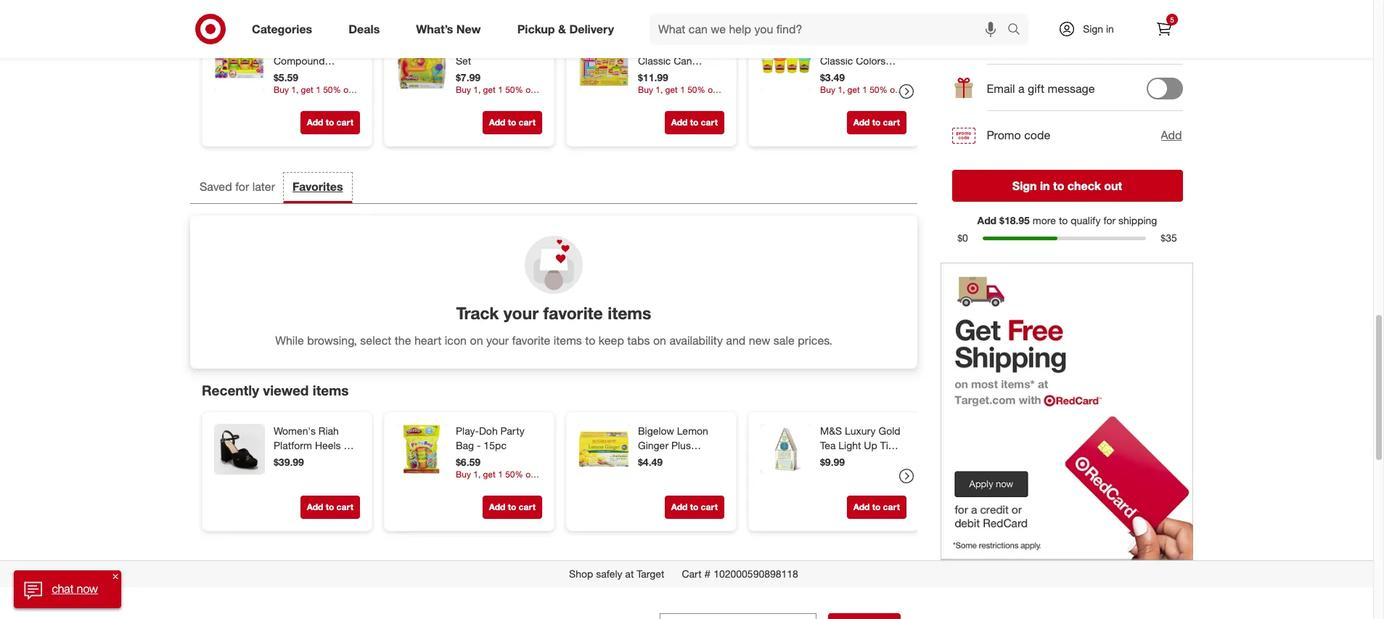 Task type: vqa. For each thing, say whether or not it's contained in the screenshot.
Add to cart corresponding to $3.49
yes



Task type: describe. For each thing, give the bounding box(es) containing it.
luxury
[[845, 425, 876, 437]]

tea inside m&s luxury gold tea light up tin - 4.4oz
[[821, 439, 836, 452]]

now
[[76, 582, 98, 596]]

add to cart button for women's riah platform heels - a new day™
[[300, 496, 360, 519]]

$9.99
[[821, 456, 845, 469]]

add to cart for $3.49
[[854, 117, 900, 128]]

sign in to check out
[[1013, 179, 1123, 194]]

target
[[637, 568, 665, 580]]

favorites link
[[284, 173, 352, 203]]

saved for later link
[[191, 173, 284, 203]]

to down "play-doh sparkle compound collection" link
[[326, 117, 334, 128]]

classic inside play-doh retro classic can collection - 12pk
[[638, 55, 671, 67]]

1 vertical spatial favorite
[[512, 333, 551, 347]]

$5.59
[[274, 71, 299, 84]]

sign in to check out button
[[953, 170, 1184, 202]]

play-doh 4pk of classic colors modeling compound
[[821, 40, 894, 96]]

a
[[1019, 81, 1026, 96]]

35
[[1167, 232, 1178, 244]]

$6.59
[[456, 456, 481, 469]]

ginger
[[638, 439, 669, 452]]

new inside women's riah platform heels - a new day™
[[274, 454, 294, 466]]

light
[[839, 439, 862, 452]]

0 horizontal spatial items
[[313, 382, 349, 399]]

doh for retro
[[662, 40, 680, 52]]

to down play-doh starter set link
[[508, 117, 517, 128]]

add to cart for $6.59
[[489, 502, 536, 513]]

play-doh retro classic can collection - 12pk link
[[638, 39, 722, 81]]

at
[[626, 568, 634, 580]]

to inside $39.99 add to cart
[[326, 502, 334, 513]]

sign for sign in
[[1084, 23, 1104, 35]]

message
[[1049, 81, 1096, 96]]

viewed
[[263, 382, 309, 399]]

can
[[674, 55, 692, 67]]

doh for party
[[479, 425, 498, 437]]

heart
[[415, 333, 442, 347]]

of
[[885, 40, 894, 52]]

4.4oz
[[821, 454, 845, 466]]

chat now button
[[14, 571, 121, 609]]

email
[[988, 81, 1016, 96]]

add for play-doh retro classic can collection - 12pk
[[671, 117, 688, 128]]

herbal
[[687, 454, 717, 466]]

add to cart for $11.99
[[671, 117, 718, 128]]

$39.99 add to cart
[[274, 456, 354, 513]]

cart for play-doh starter set
[[519, 117, 536, 128]]

bigelow lemon ginger plus probiotics herbal tea bags - 18ct link
[[638, 424, 722, 481]]

5
[[1171, 15, 1175, 24]]

doh for sparkle
[[297, 40, 316, 52]]

out
[[1105, 179, 1123, 194]]

sign for sign in to check out
[[1013, 179, 1038, 194]]

classic inside play-doh 4pk of classic colors modeling compound
[[821, 55, 854, 67]]

$11.99
[[638, 71, 669, 84]]

availability
[[670, 333, 723, 347]]

search button
[[1001, 13, 1036, 48]]

cart inside $39.99 add to cart
[[337, 502, 354, 513]]

icon
[[445, 333, 467, 347]]

- inside women's riah platform heels - a new day™
[[344, 439, 348, 452]]

categories link
[[240, 13, 331, 45]]

15pc
[[484, 439, 507, 452]]

play-doh party bag - 15pc
[[456, 425, 525, 452]]

2 on from the left
[[654, 333, 667, 347]]

- inside play-doh retro classic can collection - 12pk
[[687, 69, 691, 81]]

play-doh sparkle compound collection link
[[274, 39, 357, 81]]

add to cart button for bigelow lemon ginger plus probiotics herbal tea bags - 18ct
[[665, 496, 725, 519]]

add to cart button for play-doh sparkle compound collection
[[300, 111, 360, 134]]

promo
[[988, 128, 1022, 143]]

bigelow
[[638, 425, 675, 437]]

collection inside play-doh sparkle compound collection
[[274, 69, 320, 81]]

add to cart for $7.99
[[489, 117, 536, 128]]

add for bigelow lemon ginger plus probiotics herbal tea bags - 18ct
[[671, 502, 688, 513]]

platform
[[274, 439, 312, 452]]

while
[[275, 333, 304, 347]]

cart # 102000590898118
[[682, 568, 799, 580]]

qualify
[[1072, 215, 1102, 227]]

starting of progress bar: $0 element
[[954, 231, 973, 246]]

play- for play-doh party bag - 15pc
[[456, 425, 479, 437]]

add to cart down '18ct'
[[671, 502, 718, 513]]

1 horizontal spatial new
[[457, 21, 481, 36]]

12pk
[[694, 69, 716, 81]]

add for play-doh sparkle compound collection
[[307, 117, 323, 128]]

tin
[[881, 439, 894, 452]]

m&s luxury gold tea light up tin - 4.4oz link
[[821, 424, 904, 466]]

categories
[[252, 21, 312, 36]]

- inside "bigelow lemon ginger plus probiotics herbal tea bags - 18ct"
[[683, 469, 687, 481]]

modeling
[[821, 69, 863, 81]]

browsing,
[[307, 333, 357, 347]]

to left keep
[[585, 333, 596, 347]]

shipping
[[1119, 215, 1158, 227]]

to down up
[[873, 502, 881, 513]]

safely
[[596, 568, 623, 580]]

cart
[[682, 568, 702, 580]]

to right more in the right top of the page
[[1060, 215, 1069, 227]]

day™
[[297, 454, 320, 466]]

$3.49
[[821, 71, 845, 84]]

women's
[[274, 425, 316, 437]]

✕ button
[[109, 571, 121, 582]]

$ for 35
[[1162, 232, 1167, 244]]

play-doh starter set link
[[456, 39, 540, 68]]

a
[[351, 439, 357, 452]]

0 vertical spatial your
[[504, 303, 539, 323]]

promo code
[[988, 128, 1051, 143]]

compound inside play-doh sparkle compound collection
[[274, 55, 325, 67]]

add inside button
[[1162, 128, 1183, 142]]

deals
[[349, 21, 380, 36]]

retro
[[683, 40, 708, 52]]

women's riah platform heels - a new day™
[[274, 425, 357, 466]]

sign in link
[[1046, 13, 1137, 45]]

1 on from the left
[[470, 333, 483, 347]]

what's new link
[[404, 13, 499, 45]]

$ 35
[[1162, 232, 1178, 244]]

add for m&s luxury gold tea light up tin - 4.4oz
[[854, 502, 870, 513]]

pickup & delivery link
[[505, 13, 633, 45]]

shop safely at target
[[569, 568, 665, 580]]

play- for play-doh 4pk of classic colors modeling compound
[[821, 40, 844, 52]]

favorites
[[293, 180, 343, 194]]

what's
[[416, 21, 453, 36]]

check
[[1069, 179, 1102, 194]]

pickup & delivery
[[518, 21, 614, 36]]

saved for later
[[200, 180, 275, 194]]

1 vertical spatial for
[[1104, 215, 1117, 227]]



Task type: locate. For each thing, give the bounding box(es) containing it.
items down track your favorite items
[[554, 333, 582, 347]]

$39.99
[[274, 456, 304, 469]]

bigelow lemon ginger plus probiotics herbal tea bags - 18ct
[[638, 425, 717, 481]]

sale
[[774, 333, 795, 347]]

in inside button
[[1041, 179, 1051, 194]]

items up tabs at the bottom
[[608, 303, 652, 323]]

in
[[1107, 23, 1115, 35], [1041, 179, 1051, 194]]

cart for play-doh sparkle compound collection
[[337, 117, 354, 128]]

play- inside play-doh 4pk of classic colors modeling compound
[[821, 40, 844, 52]]

cart for play-doh retro classic can collection - 12pk
[[701, 117, 718, 128]]

to down 12pk
[[690, 117, 699, 128]]

add to cart button down up
[[847, 496, 907, 519]]

set
[[456, 55, 471, 67]]

1 horizontal spatial on
[[654, 333, 667, 347]]

m&s luxury gold tea light up tin - 4.4oz
[[821, 425, 901, 466]]

0 horizontal spatial collection
[[274, 69, 320, 81]]

end of progress bar: $35 element
[[1157, 231, 1183, 246]]

shop
[[569, 568, 594, 580]]

gift
[[1029, 81, 1045, 96]]

1 horizontal spatial sign
[[1084, 23, 1104, 35]]

collection down 'categories' link
[[274, 69, 320, 81]]

party
[[501, 425, 525, 437]]

doh inside play-doh retro classic can collection - 12pk
[[662, 40, 680, 52]]

- left a
[[344, 439, 348, 452]]

4pk
[[865, 40, 882, 52]]

play-doh sparkle compound collection
[[274, 40, 353, 81]]

0 vertical spatial in
[[1107, 23, 1115, 35]]

1 classic from the left
[[638, 55, 671, 67]]

- down the can in the left top of the page
[[687, 69, 691, 81]]

play-doh retro classic can collection - 12pk
[[638, 40, 716, 81]]

on
[[470, 333, 483, 347], [654, 333, 667, 347]]

1 vertical spatial in
[[1041, 179, 1051, 194]]

0 horizontal spatial $
[[958, 232, 963, 244]]

cart for play-doh 4pk of classic colors modeling compound
[[884, 117, 900, 128]]

to left the check
[[1054, 179, 1065, 194]]

new down platform at left
[[274, 454, 294, 466]]

compound down modeling
[[821, 84, 872, 96]]

doh for starter
[[479, 40, 498, 52]]

0 horizontal spatial for
[[235, 180, 249, 194]]

available
[[1032, 35, 1081, 49]]

play- inside play-doh retro classic can collection - 12pk
[[638, 40, 662, 52]]

doh left "4pk"
[[844, 40, 862, 52]]

0 vertical spatial new
[[457, 21, 481, 36]]

play-doh 4pk of classic colors modeling compound image
[[761, 39, 812, 90], [761, 39, 812, 90]]

doh up 15pc on the left of page
[[479, 425, 498, 437]]

doh left starter
[[479, 40, 498, 52]]

women's riah platform heels - a new day™ link
[[274, 424, 357, 466]]

1 vertical spatial your
[[487, 333, 509, 347]]

add to cart button
[[300, 111, 360, 134], [483, 111, 542, 134], [665, 111, 725, 134], [847, 111, 907, 134], [300, 496, 360, 519], [483, 496, 542, 519], [665, 496, 725, 519], [847, 496, 907, 519]]

add to cart down "play-doh sparkle compound collection" link
[[307, 117, 354, 128]]

collection
[[274, 69, 320, 81], [638, 69, 684, 81]]

-
[[687, 69, 691, 81], [344, 439, 348, 452], [477, 439, 481, 452], [897, 439, 901, 452], [683, 469, 687, 481]]

0 horizontal spatial on
[[470, 333, 483, 347]]

add for play-doh 4pk of classic colors modeling compound
[[854, 117, 870, 128]]

play-
[[274, 40, 297, 52], [456, 40, 479, 52], [638, 40, 662, 52], [821, 40, 844, 52], [456, 425, 479, 437]]

doh
[[297, 40, 316, 52], [479, 40, 498, 52], [662, 40, 680, 52], [844, 40, 862, 52], [479, 425, 498, 437]]

play-doh starter set
[[456, 40, 532, 67]]

add to cart down up
[[854, 502, 900, 513]]

favorite down track your favorite items
[[512, 333, 551, 347]]

saved
[[200, 180, 232, 194]]

tea down probiotics
[[638, 469, 654, 481]]

in for sign in to check out
[[1041, 179, 1051, 194]]

delivery
[[570, 21, 614, 36]]

doh inside play-doh 4pk of classic colors modeling compound
[[844, 40, 862, 52]]

search
[[1001, 23, 1036, 37]]

play- inside play-doh sparkle compound collection
[[274, 40, 297, 52]]

add for play-doh starter set
[[489, 117, 506, 128]]

keep
[[599, 333, 624, 347]]

sign up $18.95
[[1013, 179, 1038, 194]]

recently
[[202, 382, 259, 399]]

2 vertical spatial items
[[313, 382, 349, 399]]

play- up $11.99 on the top left of the page
[[638, 40, 662, 52]]

5 link
[[1149, 13, 1181, 45]]

102000590898118
[[714, 568, 799, 580]]

play- down categories
[[274, 40, 297, 52]]

compound
[[274, 55, 325, 67], [821, 84, 872, 96]]

- right tin
[[897, 439, 901, 452]]

$18.95
[[1000, 215, 1031, 227]]

add to cart button for play-doh 4pk of classic colors modeling compound
[[847, 111, 907, 134]]

- inside m&s luxury gold tea light up tin - 4.4oz
[[897, 439, 901, 452]]

- left '18ct'
[[683, 469, 687, 481]]

$
[[958, 232, 963, 244], [1162, 232, 1167, 244]]

tea inside "bigelow lemon ginger plus probiotics herbal tea bags - 18ct"
[[638, 469, 654, 481]]

1 horizontal spatial in
[[1107, 23, 1115, 35]]

later
[[253, 180, 275, 194]]

add to cart button down 12pk
[[665, 111, 725, 134]]

add to cart button for play-doh starter set
[[483, 111, 542, 134]]

play- for play-doh starter set
[[456, 40, 479, 52]]

2 collection from the left
[[638, 69, 684, 81]]

new
[[457, 21, 481, 36], [274, 454, 294, 466]]

in left 5 link
[[1107, 23, 1115, 35]]

1 collection from the left
[[274, 69, 320, 81]]

get free shipping on hundreds of thousands of items* with target redcard. apply now for a credit or debit redcard. *some restrictions apply. image
[[941, 263, 1194, 561]]

0 vertical spatial compound
[[274, 55, 325, 67]]

1 vertical spatial sign
[[1013, 179, 1038, 194]]

play- for play-doh sparkle compound collection
[[274, 40, 297, 52]]

add to cart for $5.59
[[307, 117, 354, 128]]

1 horizontal spatial items
[[554, 333, 582, 347]]

new up set
[[457, 21, 481, 36]]

add to cart button down play-doh 4pk of classic colors modeling compound link
[[847, 111, 907, 134]]

0 horizontal spatial tea
[[638, 469, 654, 481]]

probiotics
[[638, 454, 684, 466]]

and
[[726, 333, 746, 347]]

What can we help you find? suggestions appear below search field
[[650, 13, 1012, 45]]

bags
[[657, 469, 680, 481]]

doh inside play-doh party bag - 15pc
[[479, 425, 498, 437]]

doh left sparkle
[[297, 40, 316, 52]]

plus
[[672, 439, 691, 452]]

doh for 4pk
[[844, 40, 862, 52]]

- inside play-doh party bag - 15pc
[[477, 439, 481, 452]]

tea down m&s
[[821, 439, 836, 452]]

in up more in the right top of the page
[[1041, 179, 1051, 194]]

0
[[963, 232, 969, 244]]

gold
[[879, 425, 901, 437]]

classic up modeling
[[821, 55, 854, 67]]

add to cart down play-doh starter set link
[[489, 117, 536, 128]]

prices.
[[798, 333, 833, 347]]

play- for play-doh retro classic can collection - 12pk
[[638, 40, 662, 52]]

0 vertical spatial favorite
[[544, 303, 603, 323]]

add to cart button down 15pc on the left of page
[[483, 496, 542, 519]]

0 horizontal spatial compound
[[274, 55, 325, 67]]

1 vertical spatial tea
[[638, 469, 654, 481]]

add to cart
[[307, 117, 354, 128], [489, 117, 536, 128], [671, 117, 718, 128], [854, 117, 900, 128], [489, 502, 536, 513], [671, 502, 718, 513], [854, 502, 900, 513]]

for left later
[[235, 180, 249, 194]]

1 vertical spatial new
[[274, 454, 294, 466]]

18ct
[[690, 469, 710, 481]]

bigelow lemon ginger plus probiotics herbal tea bags - 18ct image
[[579, 424, 630, 475], [579, 424, 630, 475]]

items up riah
[[313, 382, 349, 399]]

favorite up while browsing, select the heart icon on your favorite items to keep tabs on availability and new sale prices.
[[544, 303, 603, 323]]

play-doh sparkle compound collection image
[[214, 39, 265, 90], [214, 39, 265, 90]]

2 classic from the left
[[821, 55, 854, 67]]

classic
[[638, 55, 671, 67], [821, 55, 854, 67]]

add to cart button for play-doh party bag - 15pc
[[483, 496, 542, 519]]

starter
[[501, 40, 532, 52]]

the
[[395, 333, 411, 347]]

chat now dialog
[[14, 571, 121, 609]]

None text field
[[660, 614, 817, 619]]

m&s luxury gold tea light up tin - 4.4oz image
[[761, 424, 812, 475], [761, 424, 812, 475]]

1 horizontal spatial for
[[1104, 215, 1117, 227]]

1 horizontal spatial $
[[1162, 232, 1167, 244]]

items
[[608, 303, 652, 323], [554, 333, 582, 347], [313, 382, 349, 399]]

1 vertical spatial items
[[554, 333, 582, 347]]

add to cart down play-doh 4pk of classic colors modeling compound link
[[854, 117, 900, 128]]

1 $ from the left
[[958, 232, 963, 244]]

sign right the available
[[1084, 23, 1104, 35]]

to down play-doh party bag - 15pc "link"
[[508, 502, 517, 513]]

1 horizontal spatial classic
[[821, 55, 854, 67]]

doh inside play-doh sparkle compound collection
[[297, 40, 316, 52]]

compound inside play-doh 4pk of classic colors modeling compound
[[821, 84, 872, 96]]

cart for play-doh party bag - 15pc
[[519, 502, 536, 513]]

$ 0
[[958, 232, 969, 244]]

add to cart button for play-doh retro classic can collection - 12pk
[[665, 111, 725, 134]]

2 $ from the left
[[1162, 232, 1167, 244]]

play- up modeling
[[821, 40, 844, 52]]

chat now
[[51, 582, 98, 596]]

play-doh retro classic can collection - 12pk image
[[579, 39, 630, 90], [579, 39, 630, 90]]

play-doh party bag - 15pc image
[[397, 424, 447, 475], [397, 424, 447, 475]]

bag
[[456, 439, 474, 452]]

play- up bag
[[456, 425, 479, 437]]

0 horizontal spatial new
[[274, 454, 294, 466]]

play-doh starter set image
[[397, 39, 447, 90], [397, 39, 447, 90]]

collection down the can in the left top of the page
[[638, 69, 684, 81]]

women's riah platform heels - a new day™ image
[[214, 424, 265, 475], [214, 424, 265, 475]]

1 horizontal spatial collection
[[638, 69, 684, 81]]

sign inside sign in link
[[1084, 23, 1104, 35]]

$ for 0
[[958, 232, 963, 244]]

sign in
[[1084, 23, 1115, 35]]

play- up set
[[456, 40, 479, 52]]

in for sign in
[[1107, 23, 1115, 35]]

0 vertical spatial items
[[608, 303, 652, 323]]

on right tabs at the bottom
[[654, 333, 667, 347]]

add button
[[1161, 126, 1184, 144]]

2 horizontal spatial items
[[608, 303, 652, 323]]

add to cart down 15pc on the left of page
[[489, 502, 536, 513]]

2
[[988, 35, 994, 49]]

your down the track
[[487, 333, 509, 347]]

to down '18ct'
[[690, 502, 699, 513]]

0 horizontal spatial sign
[[1013, 179, 1038, 194]]

1 horizontal spatial tea
[[821, 439, 836, 452]]

to down play-doh 4pk of classic colors modeling compound link
[[873, 117, 881, 128]]

add to cart down 12pk
[[671, 117, 718, 128]]

2 offers available
[[988, 35, 1081, 49]]

cart for m&s luxury gold tea light up tin - 4.4oz
[[884, 502, 900, 513]]

lemon
[[677, 425, 709, 437]]

track
[[456, 303, 499, 323]]

#
[[705, 568, 711, 580]]

compound up $5.59 on the top left of page
[[274, 55, 325, 67]]

- right bag
[[477, 439, 481, 452]]

offers
[[997, 35, 1029, 49]]

add to cart button down play-doh starter set link
[[483, 111, 542, 134]]

0 vertical spatial for
[[235, 180, 249, 194]]

deals link
[[336, 13, 398, 45]]

add inside $39.99 add to cart
[[307, 502, 323, 513]]

0 vertical spatial tea
[[821, 439, 836, 452]]

for right qualify
[[1104, 215, 1117, 227]]

while browsing, select the heart icon on your favorite items to keep tabs on availability and new sale prices.
[[275, 333, 833, 347]]

colors
[[856, 55, 886, 67]]

add $18.95 more to qualify for shipping
[[978, 215, 1158, 227]]

play-doh 4pk of classic colors modeling compound link
[[821, 39, 904, 96]]

sparkle
[[318, 40, 353, 52]]

1 vertical spatial compound
[[821, 84, 872, 96]]

cart for bigelow lemon ginger plus probiotics herbal tea bags - 18ct
[[701, 502, 718, 513]]

tabs
[[628, 333, 650, 347]]

heels
[[315, 439, 341, 452]]

play- inside play-doh party bag - 15pc
[[456, 425, 479, 437]]

play-doh party bag - 15pc link
[[456, 424, 540, 453]]

add to cart button for m&s luxury gold tea light up tin - 4.4oz
[[847, 496, 907, 519]]

add to cart button down "play-doh sparkle compound collection" link
[[300, 111, 360, 134]]

0 horizontal spatial in
[[1041, 179, 1051, 194]]

sign inside the sign in to check out button
[[1013, 179, 1038, 194]]

track your favorite items
[[456, 303, 652, 323]]

your up while browsing, select the heart icon on your favorite items to keep tabs on availability and new sale prices.
[[504, 303, 539, 323]]

new
[[749, 333, 771, 347]]

add for play-doh party bag - 15pc
[[489, 502, 506, 513]]

0 horizontal spatial classic
[[638, 55, 671, 67]]

play- inside play-doh starter set
[[456, 40, 479, 52]]

doh up the can in the left top of the page
[[662, 40, 680, 52]]

up
[[864, 439, 878, 452]]

0 vertical spatial sign
[[1084, 23, 1104, 35]]

classic up $11.99 on the top left of the page
[[638, 55, 671, 67]]

to down heels at the left
[[326, 502, 334, 513]]

$4.49
[[638, 456, 663, 469]]

doh inside play-doh starter set
[[479, 40, 498, 52]]

for
[[235, 180, 249, 194], [1104, 215, 1117, 227]]

recently viewed items
[[202, 382, 349, 399]]

1 horizontal spatial compound
[[821, 84, 872, 96]]

add to cart button down '18ct'
[[665, 496, 725, 519]]

m&s
[[821, 425, 842, 437]]

collection inside play-doh retro classic can collection - 12pk
[[638, 69, 684, 81]]

add to cart button down day™
[[300, 496, 360, 519]]

cart
[[337, 117, 354, 128], [519, 117, 536, 128], [701, 117, 718, 128], [884, 117, 900, 128], [337, 502, 354, 513], [519, 502, 536, 513], [701, 502, 718, 513], [884, 502, 900, 513]]

on right icon
[[470, 333, 483, 347]]



